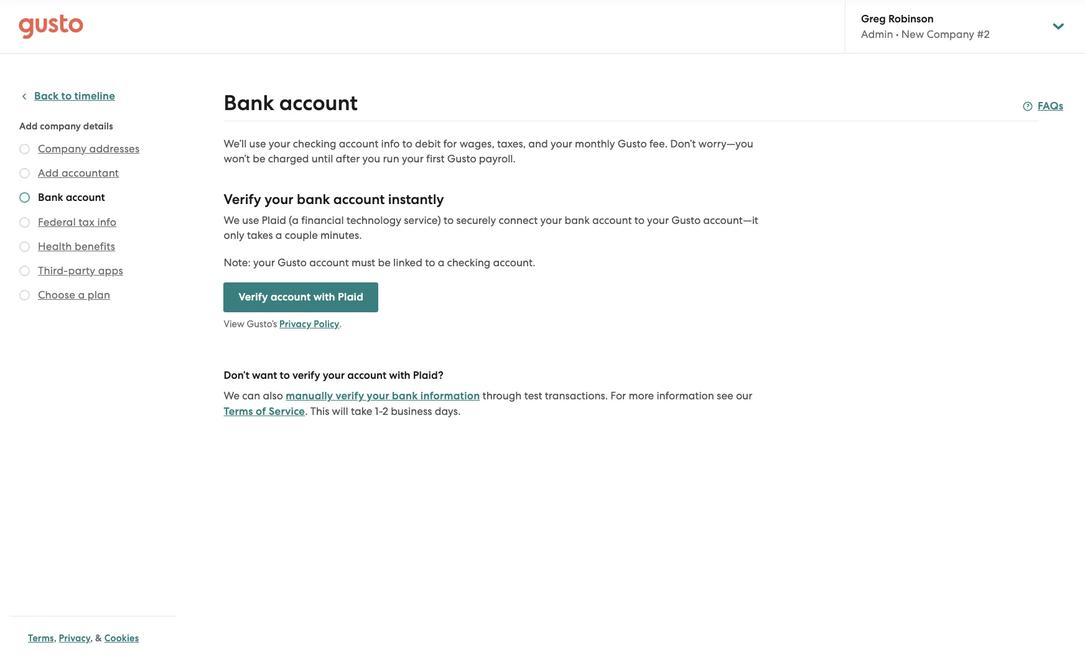 Task type: locate. For each thing, give the bounding box(es) containing it.
0 horizontal spatial bank
[[38, 191, 63, 204]]

0 horizontal spatial ,
[[54, 633, 57, 644]]

0 vertical spatial a
[[276, 229, 282, 241]]

for
[[611, 390, 626, 402]]

back
[[34, 90, 59, 103]]

bank account up charged
[[224, 90, 358, 116]]

privacy down verify account with plaid "button"
[[279, 319, 312, 330]]

1 horizontal spatial don't
[[670, 138, 696, 150]]

verify for your
[[224, 191, 261, 208]]

0 vertical spatial verify
[[224, 191, 261, 208]]

1 horizontal spatial a
[[276, 229, 282, 241]]

information up days. on the bottom of page
[[421, 390, 480, 403]]

terms
[[224, 405, 253, 418], [28, 633, 54, 644]]

to inside "we'll use your checking account info to debit for wages, taxes, and your monthly gusto fee. don't worry—you won't be charged until after you run your first gusto payroll."
[[402, 138, 413, 150]]

3 check image from the top
[[19, 290, 30, 301]]

. left this
[[305, 405, 308, 418]]

1 horizontal spatial bank
[[392, 390, 418, 403]]

a
[[276, 229, 282, 241], [438, 256, 445, 269], [78, 289, 85, 301]]

bank up financial
[[297, 191, 330, 208]]

0 vertical spatial terms
[[224, 405, 253, 418]]

0 vertical spatial bank
[[297, 191, 330, 208]]

don't inside "we'll use your checking account info to debit for wages, taxes, and your monthly gusto fee. don't worry—you won't be charged until after you run your first gusto payroll."
[[670, 138, 696, 150]]

0 vertical spatial company
[[927, 28, 975, 40]]

1 horizontal spatial privacy
[[279, 319, 312, 330]]

to
[[61, 90, 72, 103], [402, 138, 413, 150], [444, 214, 454, 227], [635, 214, 645, 227], [425, 256, 435, 269], [280, 369, 290, 382]]

terms of service link
[[224, 405, 305, 418]]

payroll.
[[479, 152, 516, 165]]

transactions.
[[545, 390, 608, 402]]

for
[[443, 138, 457, 150]]

terms inside we can also manually verify your bank information through test transactions. for more information see our terms of service . this will take 1-2 business days.
[[224, 405, 253, 418]]

0 vertical spatial add
[[19, 121, 38, 132]]

account inside "we'll use your checking account info to debit for wages, taxes, and your monthly gusto fee. don't worry—you won't be charged until after you run your first gusto payroll."
[[339, 138, 379, 150]]

company inside greg robinson admin • new company #2
[[927, 28, 975, 40]]

0 vertical spatial with
[[313, 291, 335, 304]]

, left privacy link
[[54, 633, 57, 644]]

party
[[68, 264, 95, 277]]

verify up gusto's
[[239, 291, 268, 304]]

a left 'plan'
[[78, 289, 85, 301]]

we inside verify your bank account instantly we use plaid (a financial technology service) to securely connect your bank account to your gusto account—it only takes a couple minutes.
[[224, 214, 240, 227]]

after
[[336, 152, 360, 165]]

1 vertical spatial check image
[[19, 266, 30, 276]]

third-party apps
[[38, 264, 123, 277]]

2 horizontal spatial a
[[438, 256, 445, 269]]

verify for account
[[239, 291, 268, 304]]

bank
[[224, 90, 274, 116], [38, 191, 63, 204]]

a right linked
[[438, 256, 445, 269]]

0 vertical spatial plaid
[[262, 214, 286, 227]]

service)
[[404, 214, 441, 227]]

policy
[[314, 319, 339, 330]]

note:
[[224, 256, 251, 269]]

add inside button
[[38, 167, 59, 179]]

0 horizontal spatial privacy
[[59, 633, 90, 644]]

0 horizontal spatial with
[[313, 291, 335, 304]]

1 horizontal spatial .
[[339, 319, 342, 330]]

verify
[[224, 191, 261, 208], [239, 291, 268, 304]]

terms down can
[[224, 405, 253, 418]]

1 vertical spatial terms
[[28, 633, 54, 644]]

a right 'takes'
[[276, 229, 282, 241]]

check image left the third-
[[19, 266, 30, 276]]

verify account with plaid button
[[224, 283, 378, 312]]

use right we'll
[[249, 138, 266, 150]]

plaid up policy
[[338, 291, 363, 304]]

1 vertical spatial we
[[224, 390, 240, 402]]

0 vertical spatial use
[[249, 138, 266, 150]]

info
[[381, 138, 400, 150], [97, 216, 117, 228]]

we'll use your checking account info to debit for wages, taxes, and your monthly gusto fee. don't worry—you won't be charged until after you run your first gusto payroll.
[[224, 138, 754, 165]]

0 vertical spatial we
[[224, 214, 240, 227]]

privacy policy link
[[279, 319, 339, 330]]

1 vertical spatial bank account
[[38, 191, 105, 204]]

benefits
[[75, 240, 115, 253]]

check image left choose
[[19, 290, 30, 301]]

bank up business
[[392, 390, 418, 403]]

bank right connect
[[565, 214, 590, 227]]

1 check image from the top
[[19, 168, 30, 179]]

1 horizontal spatial ,
[[90, 633, 93, 644]]

checking down securely
[[447, 256, 491, 269]]

company
[[40, 121, 81, 132]]

company left #2 on the right of the page
[[927, 28, 975, 40]]

0 horizontal spatial company
[[38, 143, 87, 155]]

1 vertical spatial privacy
[[59, 633, 90, 644]]

, left "&"
[[90, 633, 93, 644]]

2 horizontal spatial bank
[[565, 214, 590, 227]]

be inside "we'll use your checking account info to debit for wages, taxes, and your monthly gusto fee. don't worry—you won't be charged until after you run your first gusto payroll."
[[253, 152, 265, 165]]

greg robinson admin • new company #2
[[861, 12, 990, 40]]

checking up until
[[293, 138, 336, 150]]

1 horizontal spatial with
[[389, 369, 411, 382]]

home image
[[19, 14, 83, 39]]

worry—you
[[699, 138, 754, 150]]

plaid left the (a
[[262, 214, 286, 227]]

1 vertical spatial use
[[242, 214, 259, 227]]

robinson
[[889, 12, 934, 26]]

0 horizontal spatial a
[[78, 289, 85, 301]]

0 horizontal spatial checking
[[293, 138, 336, 150]]

0 horizontal spatial plaid
[[262, 214, 286, 227]]

this
[[310, 405, 329, 418]]

info right tax
[[97, 216, 117, 228]]

back to timeline button
[[19, 89, 115, 104]]

.
[[339, 319, 342, 330], [305, 405, 308, 418]]

company down the company
[[38, 143, 87, 155]]

be right won't
[[253, 152, 265, 165]]

debit
[[415, 138, 441, 150]]

0 horizontal spatial don't
[[224, 369, 250, 382]]

2
[[383, 405, 388, 418]]

takes
[[247, 229, 273, 241]]

company addresses
[[38, 143, 140, 155]]

1 horizontal spatial plaid
[[338, 291, 363, 304]]

we
[[224, 214, 240, 227], [224, 390, 240, 402]]

check image for federal
[[19, 217, 30, 228]]

0 vertical spatial bank account
[[224, 90, 358, 116]]

with up policy
[[313, 291, 335, 304]]

0 horizontal spatial bank account
[[38, 191, 105, 204]]

1 horizontal spatial information
[[657, 390, 714, 402]]

bank up we'll
[[224, 90, 274, 116]]

1 vertical spatial add
[[38, 167, 59, 179]]

information left see
[[657, 390, 714, 402]]

bank inside list
[[38, 191, 63, 204]]

1 horizontal spatial bank account
[[224, 90, 358, 116]]

bank inside we can also manually verify your bank information through test transactions. for more information see our terms of service . this will take 1-2 business days.
[[392, 390, 418, 403]]

0 vertical spatial checking
[[293, 138, 336, 150]]

info up run
[[381, 138, 400, 150]]

gusto left account—it
[[672, 214, 701, 227]]

account inside bank account list
[[66, 191, 105, 204]]

1 horizontal spatial terms
[[224, 405, 253, 418]]

first
[[426, 152, 445, 165]]

bank account
[[224, 90, 358, 116], [38, 191, 105, 204]]

bank account up federal tax info button
[[38, 191, 105, 204]]

1 vertical spatial plaid
[[338, 291, 363, 304]]

verify up the only
[[224, 191, 261, 208]]

faqs button
[[1023, 99, 1064, 114]]

1 check image from the top
[[19, 144, 30, 154]]

1 horizontal spatial add
[[38, 167, 59, 179]]

add
[[19, 121, 38, 132], [38, 167, 59, 179]]

greg
[[861, 12, 886, 26]]

terms left privacy link
[[28, 633, 54, 644]]

verify up will
[[336, 390, 364, 403]]

verify inside verify your bank account instantly we use plaid (a financial technology service) to securely connect your bank account to your gusto account—it only takes a couple minutes.
[[224, 191, 261, 208]]

1 information from the left
[[421, 390, 480, 403]]

don't
[[670, 138, 696, 150], [224, 369, 250, 382]]

1 vertical spatial a
[[438, 256, 445, 269]]

2 information from the left
[[657, 390, 714, 402]]

account
[[279, 90, 358, 116], [339, 138, 379, 150], [66, 191, 105, 204], [333, 191, 385, 208], [592, 214, 632, 227], [309, 256, 349, 269], [271, 291, 311, 304], [347, 369, 387, 382]]

0 horizontal spatial information
[[421, 390, 480, 403]]

1 vertical spatial company
[[38, 143, 87, 155]]

privacy left "&"
[[59, 633, 90, 644]]

a inside verify your bank account instantly we use plaid (a financial technology service) to securely connect your bank account to your gusto account—it only takes a couple minutes.
[[276, 229, 282, 241]]

information
[[421, 390, 480, 403], [657, 390, 714, 402]]

2 check image from the top
[[19, 266, 30, 276]]

2 vertical spatial check image
[[19, 290, 30, 301]]

1 we from the top
[[224, 214, 240, 227]]

be right must
[[378, 256, 391, 269]]

add left accountant
[[38, 167, 59, 179]]

and
[[529, 138, 548, 150]]

2 vertical spatial bank
[[392, 390, 418, 403]]

with
[[313, 291, 335, 304], [389, 369, 411, 382]]

don't right fee.
[[670, 138, 696, 150]]

charged
[[268, 152, 309, 165]]

technology
[[347, 214, 401, 227]]

0 vertical spatial bank
[[224, 90, 274, 116]]

plaid?
[[413, 369, 444, 382]]

1 horizontal spatial info
[[381, 138, 400, 150]]

check image for third-
[[19, 266, 30, 276]]

1 horizontal spatial company
[[927, 28, 975, 40]]

use up 'takes'
[[242, 214, 259, 227]]

1 horizontal spatial verify
[[336, 390, 364, 403]]

privacy
[[279, 319, 312, 330], [59, 633, 90, 644]]

0 vertical spatial check image
[[19, 168, 30, 179]]

with up manually verify your bank information button
[[389, 369, 411, 382]]

. down verify account with plaid "button"
[[339, 319, 342, 330]]

0 vertical spatial don't
[[670, 138, 696, 150]]

1 vertical spatial verify
[[239, 291, 268, 304]]

gusto down couple
[[278, 256, 307, 269]]

1 vertical spatial .
[[305, 405, 308, 418]]

be
[[253, 152, 265, 165], [378, 256, 391, 269]]

check image
[[19, 168, 30, 179], [19, 266, 30, 276], [19, 290, 30, 301]]

. inside we can also manually verify your bank information through test transactions. for more information see our terms of service . this will take 1-2 business days.
[[305, 405, 308, 418]]

we up the only
[[224, 214, 240, 227]]

accountant
[[62, 167, 119, 179]]

1 vertical spatial info
[[97, 216, 117, 228]]

we left can
[[224, 390, 240, 402]]

3 check image from the top
[[19, 217, 30, 228]]

cookies
[[104, 633, 139, 644]]

0 horizontal spatial add
[[19, 121, 38, 132]]

1 vertical spatial bank
[[38, 191, 63, 204]]

verify inside we can also manually verify your bank information through test transactions. for more information see our terms of service . this will take 1-2 business days.
[[336, 390, 364, 403]]

1 vertical spatial bank
[[565, 214, 590, 227]]

plaid inside verify your bank account instantly we use plaid (a financial technology service) to securely connect your bank account to your gusto account—it only takes a couple minutes.
[[262, 214, 286, 227]]

health benefits
[[38, 240, 115, 253]]

check image left add accountant button at top left
[[19, 168, 30, 179]]

1 horizontal spatial checking
[[447, 256, 491, 269]]

account.
[[493, 256, 536, 269]]

0 horizontal spatial be
[[253, 152, 265, 165]]

1 vertical spatial verify
[[336, 390, 364, 403]]

verify inside verify account with plaid "button"
[[239, 291, 268, 304]]

0 horizontal spatial info
[[97, 216, 117, 228]]

check image
[[19, 144, 30, 154], [19, 192, 30, 203], [19, 217, 30, 228], [19, 241, 30, 252]]

bank account list
[[19, 141, 172, 305]]

of
[[256, 405, 266, 418]]

use inside verify your bank account instantly we use plaid (a financial technology service) to securely connect your bank account to your gusto account—it only takes a couple minutes.
[[242, 214, 259, 227]]

couple
[[285, 229, 318, 241]]

2 vertical spatial a
[[78, 289, 85, 301]]

don't up can
[[224, 369, 250, 382]]

1 horizontal spatial be
[[378, 256, 391, 269]]

4 check image from the top
[[19, 241, 30, 252]]

take
[[351, 405, 372, 418]]

choose a plan
[[38, 289, 110, 301]]

bank up federal
[[38, 191, 63, 204]]

add left the company
[[19, 121, 38, 132]]

0 vertical spatial privacy
[[279, 319, 312, 330]]

1 vertical spatial be
[[378, 256, 391, 269]]

2 we from the top
[[224, 390, 240, 402]]

plaid
[[262, 214, 286, 227], [338, 291, 363, 304]]

gusto's
[[247, 319, 277, 330]]

0 vertical spatial be
[[253, 152, 265, 165]]

0 vertical spatial info
[[381, 138, 400, 150]]

add for add company details
[[19, 121, 38, 132]]

0 vertical spatial verify
[[292, 369, 320, 382]]

0 horizontal spatial .
[[305, 405, 308, 418]]

verify up the manually
[[292, 369, 320, 382]]

we inside we can also manually verify your bank information through test transactions. for more information see our terms of service . this will take 1-2 business days.
[[224, 390, 240, 402]]

federal tax info button
[[38, 215, 117, 230]]

gusto left fee.
[[618, 138, 647, 150]]

add company details
[[19, 121, 113, 132]]

health benefits button
[[38, 239, 115, 254]]



Task type: vqa. For each thing, say whether or not it's contained in the screenshot.
up!
no



Task type: describe. For each thing, give the bounding box(es) containing it.
test
[[524, 390, 542, 402]]

manually
[[286, 390, 333, 403]]

account—it
[[703, 214, 759, 227]]

add for add accountant
[[38, 167, 59, 179]]

choose a plan button
[[38, 288, 110, 302]]

check image for add
[[19, 168, 30, 179]]

our
[[736, 390, 753, 402]]

checking inside "we'll use your checking account info to debit for wages, taxes, and your monthly gusto fee. don't worry—you won't be charged until after you run your first gusto payroll."
[[293, 138, 336, 150]]

business
[[391, 405, 432, 418]]

through
[[483, 390, 522, 402]]

health
[[38, 240, 72, 253]]

choose
[[38, 289, 75, 301]]

terms , privacy , & cookies
[[28, 633, 139, 644]]

days.
[[435, 405, 461, 418]]

minutes.
[[320, 229, 362, 241]]

details
[[83, 121, 113, 132]]

manually verify your bank information button
[[286, 389, 480, 404]]

verify your bank account instantly we use plaid (a financial technology service) to securely connect your bank account to your gusto account—it only takes a couple minutes.
[[224, 191, 759, 241]]

we'll
[[224, 138, 247, 150]]

until
[[312, 152, 333, 165]]

check image for health
[[19, 241, 30, 252]]

instantly
[[388, 191, 444, 208]]

add accountant button
[[38, 166, 119, 180]]

can
[[242, 390, 260, 402]]

check image for company
[[19, 144, 30, 154]]

won't
[[224, 152, 250, 165]]

add accountant
[[38, 167, 119, 179]]

#2
[[977, 28, 990, 40]]

0 vertical spatial .
[[339, 319, 342, 330]]

must
[[352, 256, 375, 269]]

check image for choose
[[19, 290, 30, 301]]

don't want to verify your account with plaid?
[[224, 369, 444, 382]]

1 vertical spatial checking
[[447, 256, 491, 269]]

2 , from the left
[[90, 633, 93, 644]]

tax
[[79, 216, 95, 228]]

timeline
[[74, 90, 115, 103]]

fee.
[[650, 138, 668, 150]]

0 horizontal spatial verify
[[292, 369, 320, 382]]

plaid inside "button"
[[338, 291, 363, 304]]

info inside "we'll use your checking account info to debit for wages, taxes, and your monthly gusto fee. don't worry—you won't be charged until after you run your first gusto payroll."
[[381, 138, 400, 150]]

1-
[[375, 405, 383, 418]]

privacy for policy
[[279, 319, 312, 330]]

a inside button
[[78, 289, 85, 301]]

terms link
[[28, 633, 54, 644]]

apps
[[98, 264, 123, 277]]

back to timeline
[[34, 90, 115, 103]]

taxes,
[[497, 138, 526, 150]]

0 horizontal spatial bank
[[297, 191, 330, 208]]

account inside verify account with plaid "button"
[[271, 291, 311, 304]]

federal tax info
[[38, 216, 117, 228]]

third-
[[38, 264, 68, 277]]

connect
[[499, 214, 538, 227]]

privacy for ,
[[59, 633, 90, 644]]

bank account inside list
[[38, 191, 105, 204]]

1 vertical spatial don't
[[224, 369, 250, 382]]

plan
[[88, 289, 110, 301]]

you
[[362, 152, 380, 165]]

use inside "we'll use your checking account info to debit for wages, taxes, and your monthly gusto fee. don't worry—you won't be charged until after you run your first gusto payroll."
[[249, 138, 266, 150]]

new
[[902, 28, 924, 40]]

addresses
[[89, 143, 140, 155]]

company addresses button
[[38, 141, 140, 156]]

securely
[[456, 214, 496, 227]]

•
[[896, 28, 899, 40]]

to inside "back to timeline" button
[[61, 90, 72, 103]]

more
[[629, 390, 654, 402]]

cookies button
[[104, 631, 139, 646]]

&
[[95, 633, 102, 644]]

see
[[717, 390, 734, 402]]

view
[[224, 319, 244, 330]]

1 horizontal spatial bank
[[224, 90, 274, 116]]

1 , from the left
[[54, 633, 57, 644]]

monthly
[[575, 138, 615, 150]]

2 check image from the top
[[19, 192, 30, 203]]

with inside verify account with plaid "button"
[[313, 291, 335, 304]]

verify account with plaid
[[239, 291, 363, 304]]

note: your gusto account must be linked to a checking account.
[[224, 256, 536, 269]]

company inside company addresses button
[[38, 143, 87, 155]]

service
[[269, 405, 305, 418]]

only
[[224, 229, 244, 241]]

admin
[[861, 28, 893, 40]]

wages,
[[460, 138, 495, 150]]

view gusto's privacy policy .
[[224, 319, 342, 330]]

linked
[[393, 256, 423, 269]]

0 horizontal spatial terms
[[28, 633, 54, 644]]

third-party apps button
[[38, 263, 123, 278]]

faqs
[[1038, 100, 1064, 113]]

will
[[332, 405, 348, 418]]

gusto inside verify your bank account instantly we use plaid (a financial technology service) to securely connect your bank account to your gusto account—it only takes a couple minutes.
[[672, 214, 701, 227]]

info inside button
[[97, 216, 117, 228]]

privacy link
[[59, 633, 90, 644]]

financial
[[301, 214, 344, 227]]

1 vertical spatial with
[[389, 369, 411, 382]]

also
[[263, 390, 283, 402]]

want
[[252, 369, 277, 382]]

gusto down for
[[447, 152, 476, 165]]

(a
[[289, 214, 299, 227]]

your inside we can also manually verify your bank information through test transactions. for more information see our terms of service . this will take 1-2 business days.
[[367, 390, 390, 403]]



